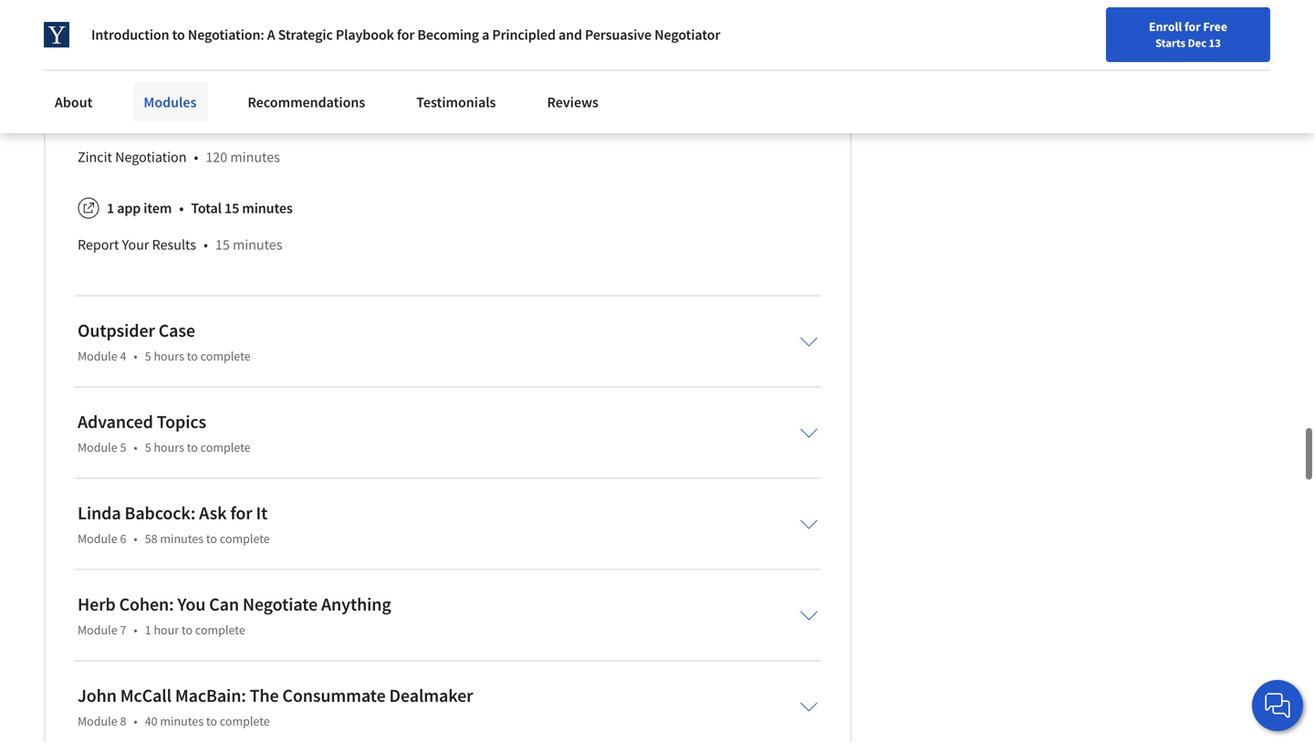 Task type: vqa. For each thing, say whether or not it's contained in the screenshot.
bottom BASED
no



Task type: describe. For each thing, give the bounding box(es) containing it.
app
[[117, 199, 141, 217]]

your
[[122, 236, 149, 254]]

for inside linda babcock: ask for it module 6 • 58 minutes to complete
[[230, 502, 253, 525]]

module inside outpsider case module 4 • 5 hours to complete
[[78, 348, 117, 364]]

complete inside herb cohen: you can negotiate anything module 7 • 1 hour to complete
[[195, 622, 245, 638]]

5 for advanced
[[145, 439, 151, 456]]

6
[[120, 531, 126, 547]]

a
[[482, 26, 489, 44]]

outpsider
[[78, 319, 155, 342]]

negotiate
[[243, 593, 318, 616]]

modules
[[144, 93, 197, 111]]

herb cohen: you can negotiate anything module 7 • 1 hour to complete
[[78, 593, 391, 638]]

• inside outpsider case module 4 • 5 hours to complete
[[134, 348, 138, 364]]

• inside john mccall macbain: the consummate dealmaker module 8 • 40 minutes to complete
[[134, 713, 138, 730]]

• right 'review'
[[197, 112, 201, 130]]

about link
[[44, 82, 104, 122]]

13
[[1209, 36, 1221, 50]]

hours for topics
[[154, 439, 184, 456]]

1 inside herb cohen: you can negotiate anything module 7 • 1 hour to complete
[[145, 622, 151, 638]]

can
[[209, 593, 239, 616]]

john
[[78, 684, 117, 707]]

mastery quiz 3 • 30 minutes
[[78, 24, 252, 42]]

starts
[[1156, 36, 1186, 50]]

5 for outpsider
[[145, 348, 151, 364]]

yale university image
[[44, 22, 69, 47]]

to inside outpsider case module 4 • 5 hours to complete
[[187, 348, 198, 364]]

becoming
[[417, 26, 479, 44]]

new quiz • 30 minutes
[[78, 60, 221, 79]]

0 vertical spatial 15
[[225, 199, 239, 217]]

quiz for mastery
[[129, 24, 156, 42]]

strategic
[[278, 26, 333, 44]]

chat with us image
[[1263, 691, 1292, 720]]

principled
[[492, 26, 556, 44]]

minutes up modules link
[[172, 60, 221, 79]]

recommendations
[[248, 93, 365, 111]]

total
[[191, 199, 222, 217]]

anything
[[321, 593, 391, 616]]

1 peer review •
[[107, 112, 201, 130]]

quiz for new
[[108, 60, 135, 79]]

complete inside linda babcock: ask for it module 6 • 58 minutes to complete
[[220, 531, 270, 547]]

minutes left a
[[203, 24, 252, 42]]

reviews
[[547, 93, 599, 111]]

120
[[206, 148, 227, 166]]

macbain:
[[175, 684, 246, 707]]

40
[[145, 713, 158, 730]]

dealmaker
[[389, 684, 473, 707]]

linda babcock: ask for it module 6 • 58 minutes to complete
[[78, 502, 270, 547]]

module inside herb cohen: you can negotiate anything module 7 • 1 hour to complete
[[78, 622, 117, 638]]

to inside advanced topics module 5 • 5 hours to complete
[[187, 439, 198, 456]]

0 vertical spatial 30
[[185, 24, 200, 42]]

show notifications image
[[1102, 23, 1124, 45]]

58
[[145, 531, 158, 547]]

consummate
[[282, 684, 386, 707]]

outpsider case module 4 • 5 hours to complete
[[78, 319, 251, 364]]

modules link
[[133, 82, 208, 122]]

• down the "introduction"
[[143, 60, 147, 79]]

negotiator
[[655, 26, 720, 44]]

advanced topics module 5 • 5 hours to complete
[[78, 410, 251, 456]]

1 app item
[[107, 199, 172, 217]]

1 horizontal spatial for
[[397, 26, 415, 44]]

negotiation:
[[188, 26, 264, 44]]

and
[[559, 26, 582, 44]]

8
[[120, 713, 126, 730]]

linda
[[78, 502, 121, 525]]

• right 3
[[173, 24, 178, 42]]

ask
[[199, 502, 227, 525]]

zincit negotiation • 120 minutes
[[78, 148, 280, 166]]

complete inside john mccall macbain: the consummate dealmaker module 8 • 40 minutes to complete
[[220, 713, 270, 730]]

a
[[267, 26, 275, 44]]

recommendations link
[[237, 82, 376, 122]]

introduction
[[91, 26, 169, 44]]



Task type: locate. For each thing, give the bounding box(es) containing it.
7
[[120, 622, 126, 638]]

minutes down • total 15 minutes
[[233, 236, 282, 254]]

0 vertical spatial hours
[[154, 348, 184, 364]]

module down john
[[78, 713, 117, 730]]

hours for case
[[154, 348, 184, 364]]

playbook
[[336, 26, 394, 44]]

5 module from the top
[[78, 713, 117, 730]]

for inside enroll for free starts dec 13
[[1185, 18, 1201, 35]]

0 vertical spatial quiz
[[129, 24, 156, 42]]

to inside john mccall macbain: the consummate dealmaker module 8 • 40 minutes to complete
[[206, 713, 217, 730]]

hide info about module content region
[[78, 0, 818, 270]]

to
[[172, 26, 185, 44], [187, 348, 198, 364], [187, 439, 198, 456], [206, 531, 217, 547], [182, 622, 193, 638], [206, 713, 217, 730]]

minutes right 120
[[230, 148, 280, 166]]

3 module from the top
[[78, 531, 117, 547]]

1 vertical spatial hours
[[154, 439, 184, 456]]

• right item
[[179, 199, 184, 217]]

30 up modules
[[154, 60, 169, 79]]

zincit
[[78, 148, 112, 166]]

enroll for free starts dec 13
[[1149, 18, 1228, 50]]

to down topics
[[187, 439, 198, 456]]

hours down case
[[154, 348, 184, 364]]

complete down the at left bottom
[[220, 713, 270, 730]]

2 horizontal spatial for
[[1185, 18, 1201, 35]]

1
[[107, 112, 114, 130], [107, 199, 114, 217], [145, 622, 151, 638]]

module down advanced
[[78, 439, 117, 456]]

report your results • 15 minutes
[[78, 236, 282, 254]]

0 horizontal spatial for
[[230, 502, 253, 525]]

module down linda
[[78, 531, 117, 547]]

minutes right total
[[242, 199, 293, 217]]

2 hours from the top
[[154, 439, 184, 456]]

hours down topics
[[154, 439, 184, 456]]

4 module from the top
[[78, 622, 117, 638]]

reviews link
[[536, 82, 610, 122]]

• total 15 minutes
[[179, 199, 293, 217]]

to down case
[[187, 348, 198, 364]]

1 hours from the top
[[154, 348, 184, 364]]

to inside linda babcock: ask for it module 6 • 58 minutes to complete
[[206, 531, 217, 547]]

0 horizontal spatial 30
[[154, 60, 169, 79]]

15 right total
[[225, 199, 239, 217]]

complete down topics
[[200, 439, 251, 456]]

•
[[173, 24, 178, 42], [143, 60, 147, 79], [197, 112, 201, 130], [194, 148, 198, 166], [179, 199, 184, 217], [204, 236, 208, 254], [134, 348, 138, 364], [134, 439, 138, 456], [134, 531, 138, 547], [134, 622, 138, 638], [134, 713, 138, 730]]

negotiation
[[115, 148, 187, 166]]

• right '6'
[[134, 531, 138, 547]]

15
[[225, 199, 239, 217], [215, 236, 230, 254]]

None search field
[[260, 11, 561, 48]]

mastery
[[78, 24, 126, 42]]

you
[[177, 593, 206, 616]]

complete down "it"
[[220, 531, 270, 547]]

persuasive
[[585, 26, 652, 44]]

module
[[78, 348, 117, 364], [78, 439, 117, 456], [78, 531, 117, 547], [78, 622, 117, 638], [78, 713, 117, 730]]

peer
[[117, 112, 145, 130]]

topics
[[157, 410, 206, 433]]

complete up topics
[[200, 348, 251, 364]]

1 for 1 app item
[[107, 199, 114, 217]]

john mccall macbain: the consummate dealmaker module 8 • 40 minutes to complete
[[78, 684, 473, 730]]

module inside linda babcock: ask for it module 6 • 58 minutes to complete
[[78, 531, 117, 547]]

• right the 7
[[134, 622, 138, 638]]

advanced
[[78, 410, 153, 433]]

to right 'hour'
[[182, 622, 193, 638]]

module inside advanced topics module 5 • 5 hours to complete
[[78, 439, 117, 456]]

it
[[256, 502, 268, 525]]

herb
[[78, 593, 116, 616]]

minutes
[[203, 24, 252, 42], [172, 60, 221, 79], [230, 148, 280, 166], [242, 199, 293, 217], [233, 236, 282, 254], [160, 531, 204, 547], [160, 713, 204, 730]]

1 vertical spatial 30
[[154, 60, 169, 79]]

introduction to negotiation: a strategic playbook for becoming a principled and persuasive negotiator
[[91, 26, 720, 44]]

cohen:
[[119, 593, 174, 616]]

1 horizontal spatial 30
[[185, 24, 200, 42]]

minutes inside john mccall macbain: the consummate dealmaker module 8 • 40 minutes to complete
[[160, 713, 204, 730]]

results
[[152, 236, 196, 254]]

1 left 'hour'
[[145, 622, 151, 638]]

review
[[148, 112, 190, 130]]

free
[[1203, 18, 1228, 35]]

minutes right the 58
[[160, 531, 204, 547]]

menu item
[[966, 18, 1083, 78]]

for left "it"
[[230, 502, 253, 525]]

enroll
[[1149, 18, 1182, 35]]

for right playbook
[[397, 26, 415, 44]]

30
[[185, 24, 200, 42], [154, 60, 169, 79]]

module left 4
[[78, 348, 117, 364]]

1 vertical spatial quiz
[[108, 60, 135, 79]]

• left 120
[[194, 148, 198, 166]]

to inside herb cohen: you can negotiate anything module 7 • 1 hour to complete
[[182, 622, 193, 638]]

15 down • total 15 minutes
[[215, 236, 230, 254]]

testimonials link
[[406, 82, 507, 122]]

for
[[1185, 18, 1201, 35], [397, 26, 415, 44], [230, 502, 253, 525]]

quiz right new
[[108, 60, 135, 79]]

minutes inside linda babcock: ask for it module 6 • 58 minutes to complete
[[160, 531, 204, 547]]

quiz left 3
[[129, 24, 156, 42]]

module inside john mccall macbain: the consummate dealmaker module 8 • 40 minutes to complete
[[78, 713, 117, 730]]

report
[[78, 236, 119, 254]]

hours inside advanced topics module 5 • 5 hours to complete
[[154, 439, 184, 456]]

case
[[159, 319, 195, 342]]

2 module from the top
[[78, 439, 117, 456]]

module down herb
[[78, 622, 117, 638]]

• inside herb cohen: you can negotiate anything module 7 • 1 hour to complete
[[134, 622, 138, 638]]

about
[[55, 93, 93, 111]]

dec
[[1188, 36, 1207, 50]]

1 left app
[[107, 199, 114, 217]]

• right results
[[204, 236, 208, 254]]

5
[[145, 348, 151, 364], [120, 439, 126, 456], [145, 439, 151, 456]]

hour
[[154, 622, 179, 638]]

3
[[159, 24, 166, 42]]

5 inside outpsider case module 4 • 5 hours to complete
[[145, 348, 151, 364]]

30 right 3
[[185, 24, 200, 42]]

• right 8
[[134, 713, 138, 730]]

0 vertical spatial 1
[[107, 112, 114, 130]]

mccall
[[120, 684, 172, 707]]

complete inside outpsider case module 4 • 5 hours to complete
[[200, 348, 251, 364]]

to down ask
[[206, 531, 217, 547]]

1 module from the top
[[78, 348, 117, 364]]

coursera image
[[22, 15, 138, 44]]

• down advanced
[[134, 439, 138, 456]]

1 left peer
[[107, 112, 114, 130]]

minutes right 40
[[160, 713, 204, 730]]

hours inside outpsider case module 4 • 5 hours to complete
[[154, 348, 184, 364]]

to right 3
[[172, 26, 185, 44]]

1 vertical spatial 15
[[215, 236, 230, 254]]

babcock:
[[125, 502, 196, 525]]

• inside linda babcock: ask for it module 6 • 58 minutes to complete
[[134, 531, 138, 547]]

• right 4
[[134, 348, 138, 364]]

item
[[144, 199, 172, 217]]

the
[[250, 684, 279, 707]]

for up dec
[[1185, 18, 1201, 35]]

to down the 'macbain:'
[[206, 713, 217, 730]]

complete
[[200, 348, 251, 364], [200, 439, 251, 456], [220, 531, 270, 547], [195, 622, 245, 638], [220, 713, 270, 730]]

1 vertical spatial 1
[[107, 199, 114, 217]]

testimonials
[[416, 93, 496, 111]]

complete down can
[[195, 622, 245, 638]]

4
[[120, 348, 126, 364]]

quiz
[[129, 24, 156, 42], [108, 60, 135, 79]]

1 for 1 peer review •
[[107, 112, 114, 130]]

hours
[[154, 348, 184, 364], [154, 439, 184, 456]]

new
[[78, 60, 105, 79]]

2 vertical spatial 1
[[145, 622, 151, 638]]

• inside advanced topics module 5 • 5 hours to complete
[[134, 439, 138, 456]]

complete inside advanced topics module 5 • 5 hours to complete
[[200, 439, 251, 456]]



